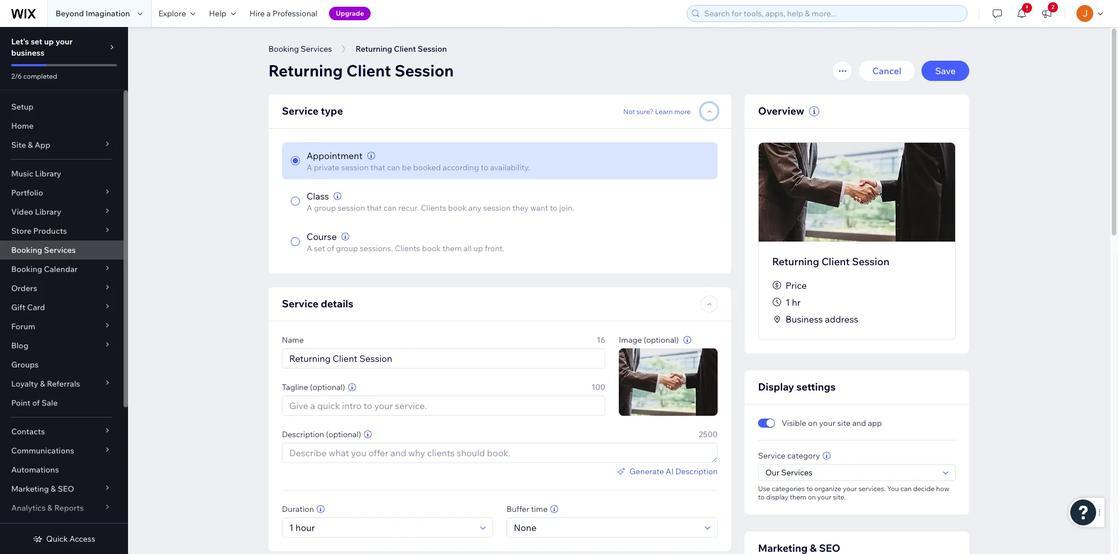 Task type: locate. For each thing, give the bounding box(es) containing it.
imagination
[[86, 8, 130, 19]]

(optional) right tagline
[[310, 382, 345, 392]]

clients right sessions.
[[395, 243, 421, 253]]

&
[[28, 140, 33, 150], [40, 379, 45, 389], [51, 484, 56, 494], [47, 503, 53, 513], [36, 522, 41, 532]]

(optional) for tagline (optional)
[[310, 382, 345, 392]]

1 horizontal spatial up
[[474, 243, 483, 253]]

a down class
[[307, 203, 312, 213]]

save button
[[922, 61, 970, 81]]

generate
[[630, 466, 664, 477]]

set up the business
[[31, 37, 42, 47]]

them left all
[[443, 243, 462, 253]]

video library
[[11, 207, 61, 217]]

booking inside button
[[269, 44, 299, 54]]

can for appointment
[[387, 162, 400, 173]]

0 horizontal spatial set
[[31, 37, 42, 47]]

more
[[675, 107, 691, 115]]

sessions.
[[360, 243, 393, 253]]

2 vertical spatial can
[[901, 484, 912, 493]]

you
[[888, 484, 900, 493]]

setup
[[11, 102, 34, 112]]

& inside site & app popup button
[[28, 140, 33, 150]]

forum
[[11, 321, 35, 332]]

booking services for the booking services button
[[269, 44, 332, 54]]

& for marketing
[[51, 484, 56, 494]]

of
[[327, 243, 334, 253], [32, 398, 40, 408]]

1 horizontal spatial of
[[327, 243, 334, 253]]

returning up price
[[773, 255, 820, 268]]

your left site.
[[818, 493, 832, 501]]

2 horizontal spatial returning
[[773, 255, 820, 268]]

that
[[371, 162, 386, 173], [367, 203, 382, 213]]

up up the business
[[44, 37, 54, 47]]

0 vertical spatial services
[[301, 44, 332, 54]]

calendar
[[44, 264, 78, 274]]

0 horizontal spatial booking services
[[11, 245, 76, 255]]

book left any
[[448, 203, 467, 213]]

booking inside popup button
[[11, 264, 42, 274]]

0 vertical spatial service
[[282, 105, 319, 117]]

gift
[[11, 302, 25, 312]]

not
[[624, 107, 635, 115]]

groups link
[[0, 355, 124, 374]]

on right visible
[[809, 418, 818, 428]]

library up portfolio dropdown button
[[35, 169, 61, 179]]

0 vertical spatial returning
[[356, 44, 393, 54]]

display settings
[[759, 380, 836, 393]]

1 horizontal spatial set
[[314, 243, 325, 253]]

music library
[[11, 169, 61, 179]]

a
[[267, 8, 271, 19]]

0 vertical spatial them
[[443, 243, 462, 253]]

Duration field
[[286, 518, 477, 537]]

Buffer time field
[[511, 518, 702, 537]]

0 horizontal spatial book
[[422, 243, 441, 253]]

image (optional)
[[619, 335, 679, 345]]

& inside marketing & seo dropdown button
[[51, 484, 56, 494]]

2 vertical spatial returning client session
[[773, 255, 890, 268]]

service left type
[[282, 105, 319, 117]]

booking services inside "link"
[[11, 245, 76, 255]]

on right the categories
[[808, 493, 817, 501]]

1 vertical spatial services
[[44, 245, 76, 255]]

tagline
[[282, 382, 308, 392]]

of inside option group
[[327, 243, 334, 253]]

booking services down professional
[[269, 44, 332, 54]]

details
[[321, 297, 354, 310]]

services for booking services "link"
[[44, 245, 76, 255]]

services inside "link"
[[44, 245, 76, 255]]

1 vertical spatial library
[[35, 207, 61, 217]]

1 vertical spatial group
[[336, 243, 358, 253]]

billing & payments button
[[0, 518, 124, 537]]

service details
[[282, 297, 354, 310]]

clients
[[421, 203, 447, 213], [395, 243, 421, 253]]

quick access
[[46, 534, 95, 544]]

booking services up booking calendar at the top of the page
[[11, 245, 76, 255]]

description right ai
[[676, 466, 718, 477]]

2 library from the top
[[35, 207, 61, 217]]

can left the "be"
[[387, 162, 400, 173]]

0 vertical spatial set
[[31, 37, 42, 47]]

library inside video library "dropdown button"
[[35, 207, 61, 217]]

1 vertical spatial a
[[307, 203, 312, 213]]

& for analytics
[[47, 503, 53, 513]]

hire a professional
[[250, 8, 317, 19]]

save
[[936, 65, 956, 76]]

blog button
[[0, 336, 124, 355]]

analytics
[[11, 503, 46, 513]]

(optional) down tagline (optional)
[[326, 429, 361, 439]]

0 vertical spatial library
[[35, 169, 61, 179]]

store products
[[11, 226, 67, 236]]

set inside let's set up your business
[[31, 37, 42, 47]]

services up calendar
[[44, 245, 76, 255]]

0 vertical spatial book
[[448, 203, 467, 213]]

0 horizontal spatial returning
[[269, 61, 343, 80]]

home link
[[0, 116, 124, 135]]

1 vertical spatial set
[[314, 243, 325, 253]]

beyond imagination
[[56, 8, 130, 19]]

returning down the 'upgrade' button
[[356, 44, 393, 54]]

them inside use categories to organize your services. you can decide how to display them on your site.
[[790, 493, 807, 501]]

service left details
[[282, 297, 319, 310]]

set inside option group
[[314, 243, 325, 253]]

returning client session
[[356, 44, 447, 54], [269, 61, 454, 80], [773, 255, 890, 268]]

a group session that can recur. clients book any session they want to join.
[[307, 203, 575, 213]]

up right all
[[474, 243, 483, 253]]

booking services inside button
[[269, 44, 332, 54]]

1 a from the top
[[307, 162, 312, 173]]

1 horizontal spatial them
[[790, 493, 807, 501]]

0 vertical spatial clients
[[421, 203, 447, 213]]

0 vertical spatial up
[[44, 37, 54, 47]]

of down course at left top
[[327, 243, 334, 253]]

on
[[809, 418, 818, 428], [808, 493, 817, 501]]

0 horizontal spatial them
[[443, 243, 462, 253]]

session for appointment
[[341, 162, 369, 173]]

price
[[786, 280, 807, 291]]

3 a from the top
[[307, 243, 312, 253]]

can right you
[[901, 484, 912, 493]]

1 library from the top
[[35, 169, 61, 179]]

2 a from the top
[[307, 203, 312, 213]]

of left sale
[[32, 398, 40, 408]]

2 button
[[1035, 0, 1060, 27]]

session down appointment
[[341, 162, 369, 173]]

1 vertical spatial client
[[347, 61, 391, 80]]

business address
[[786, 314, 859, 325]]

1 horizontal spatial booking services
[[269, 44, 332, 54]]

app
[[35, 140, 50, 150]]

returning down the booking services button
[[269, 61, 343, 80]]

1 vertical spatial booking
[[11, 245, 42, 255]]

a set of group sessions. clients book them all up front.
[[307, 243, 505, 253]]

1 vertical spatial book
[[422, 243, 441, 253]]

library up products
[[35, 207, 61, 217]]

1 horizontal spatial returning
[[356, 44, 393, 54]]

that left the "be"
[[371, 162, 386, 173]]

1 vertical spatial that
[[367, 203, 382, 213]]

2 vertical spatial booking
[[11, 264, 42, 274]]

can left recur.
[[384, 203, 397, 213]]

0 vertical spatial that
[[371, 162, 386, 173]]

a down course at left top
[[307, 243, 312, 253]]

2 vertical spatial (optional)
[[326, 429, 361, 439]]

& left reports
[[47, 503, 53, 513]]

booking up orders
[[11, 264, 42, 274]]

1 vertical spatial service
[[282, 297, 319, 310]]

1 vertical spatial clients
[[395, 243, 421, 253]]

1 vertical spatial booking services
[[11, 245, 76, 255]]

& right billing
[[36, 522, 41, 532]]

1 vertical spatial on
[[808, 493, 817, 501]]

2 vertical spatial a
[[307, 243, 312, 253]]

clients right recur.
[[421, 203, 447, 213]]

0 horizontal spatial of
[[32, 398, 40, 408]]

loyalty & referrals button
[[0, 374, 124, 393]]

1 vertical spatial up
[[474, 243, 483, 253]]

0 vertical spatial on
[[809, 418, 818, 428]]

course
[[307, 231, 337, 242]]

1 hr
[[786, 297, 801, 308]]

& inside billing & payments "popup button"
[[36, 522, 41, 532]]

set down course at left top
[[314, 243, 325, 253]]

booking services link
[[0, 241, 124, 260]]

booking inside "link"
[[11, 245, 42, 255]]

home
[[11, 121, 34, 131]]

category
[[788, 451, 821, 461]]

description down tagline
[[282, 429, 324, 439]]

site & app button
[[0, 135, 124, 155]]

site.
[[834, 493, 846, 501]]

professional
[[273, 8, 317, 19]]

1 horizontal spatial clients
[[421, 203, 447, 213]]

& right the loyalty
[[40, 379, 45, 389]]

1 horizontal spatial services
[[301, 44, 332, 54]]

a left private
[[307, 162, 312, 173]]

card
[[27, 302, 45, 312]]

option group
[[282, 142, 718, 260]]

returning client session inside button
[[356, 44, 447, 54]]

0 vertical spatial client
[[394, 44, 416, 54]]

0 vertical spatial (optional)
[[644, 335, 679, 345]]

0 vertical spatial session
[[418, 44, 447, 54]]

point of sale
[[11, 398, 58, 408]]

(optional) right image
[[644, 335, 679, 345]]

a for class
[[307, 203, 312, 213]]

1 vertical spatial can
[[384, 203, 397, 213]]

let's set up your business
[[11, 37, 73, 58]]

1 horizontal spatial description
[[676, 466, 718, 477]]

1 vertical spatial (optional)
[[310, 382, 345, 392]]

2 vertical spatial returning
[[773, 255, 820, 268]]

decide
[[914, 484, 935, 493]]

session for class
[[338, 203, 365, 213]]

booking down hire a professional link
[[269, 44, 299, 54]]

groups
[[11, 360, 39, 370]]

0 vertical spatial of
[[327, 243, 334, 253]]

0 horizontal spatial up
[[44, 37, 54, 47]]

0 vertical spatial group
[[314, 203, 336, 213]]

set
[[31, 37, 42, 47], [314, 243, 325, 253]]

2 on from the top
[[808, 493, 817, 501]]

& left seo
[[51, 484, 56, 494]]

0 vertical spatial returning client session
[[356, 44, 447, 54]]

0 vertical spatial booking
[[269, 44, 299, 54]]

that for class
[[367, 203, 382, 213]]

book left all
[[422, 243, 441, 253]]

services down professional
[[301, 44, 332, 54]]

0 horizontal spatial client
[[347, 61, 391, 80]]

that left recur.
[[367, 203, 382, 213]]

upgrade button
[[329, 7, 371, 20]]

& inside loyalty & referrals popup button
[[40, 379, 45, 389]]

booking services for booking services "link"
[[11, 245, 76, 255]]

0 vertical spatial description
[[282, 429, 324, 439]]

services inside button
[[301, 44, 332, 54]]

& right site
[[28, 140, 33, 150]]

2 vertical spatial client
[[822, 255, 850, 268]]

contacts button
[[0, 422, 124, 441]]

2 vertical spatial service
[[759, 451, 786, 461]]

& inside analytics & reports dropdown button
[[47, 503, 53, 513]]

they
[[513, 203, 529, 213]]

(optional)
[[644, 335, 679, 345], [310, 382, 345, 392], [326, 429, 361, 439]]

to
[[481, 162, 489, 173], [550, 203, 558, 213], [807, 484, 814, 493], [759, 493, 765, 501]]

0 horizontal spatial services
[[44, 245, 76, 255]]

service for service details
[[282, 297, 319, 310]]

group down class
[[314, 203, 336, 213]]

library for music library
[[35, 169, 61, 179]]

sale
[[42, 398, 58, 408]]

library inside music library link
[[35, 169, 61, 179]]

learn
[[655, 107, 673, 115]]

reports
[[54, 503, 84, 513]]

video library button
[[0, 202, 124, 221]]

visible
[[782, 418, 807, 428]]

service left category
[[759, 451, 786, 461]]

2/6 completed
[[11, 72, 57, 80]]

100
[[592, 382, 606, 392]]

use categories to organize your services. you can decide how to display them on your site.
[[759, 484, 950, 501]]

duration
[[282, 504, 314, 514]]

them right display
[[790, 493, 807, 501]]

0 vertical spatial booking services
[[269, 44, 332, 54]]

0 vertical spatial can
[[387, 162, 400, 173]]

sidebar element
[[0, 27, 128, 554]]

site
[[11, 140, 26, 150]]

marketing
[[11, 484, 49, 494]]

1 horizontal spatial client
[[394, 44, 416, 54]]

booking down store
[[11, 245, 42, 255]]

services.
[[859, 484, 886, 493]]

option group containing appointment
[[282, 142, 718, 260]]

description (optional)
[[282, 429, 361, 439]]

1 vertical spatial of
[[32, 398, 40, 408]]

group down course at left top
[[336, 243, 358, 253]]

1 vertical spatial them
[[790, 493, 807, 501]]

that for appointment
[[371, 162, 386, 173]]

session down private
[[338, 203, 365, 213]]

0 vertical spatial a
[[307, 162, 312, 173]]

your down beyond
[[56, 37, 73, 47]]



Task type: describe. For each thing, give the bounding box(es) containing it.
& for site
[[28, 140, 33, 150]]

forum button
[[0, 317, 124, 336]]

0 horizontal spatial clients
[[395, 243, 421, 253]]

booking for booking calendar popup button
[[11, 264, 42, 274]]

class
[[307, 191, 329, 202]]

booking services button
[[263, 40, 338, 57]]

can inside use categories to organize your services. you can decide how to display them on your site.
[[901, 484, 912, 493]]

service category
[[759, 451, 821, 461]]

services for the booking services button
[[301, 44, 332, 54]]

categories
[[772, 484, 806, 493]]

1 vertical spatial returning client session
[[269, 61, 454, 80]]

booking for the booking services button
[[269, 44, 299, 54]]

on inside use categories to organize your services. you can decide how to display them on your site.
[[808, 493, 817, 501]]

generate ai description
[[630, 466, 718, 477]]

access
[[70, 534, 95, 544]]

1 vertical spatial session
[[395, 61, 454, 80]]

automations link
[[0, 460, 124, 479]]

appointment
[[307, 150, 363, 161]]

point
[[11, 398, 31, 408]]

automations
[[11, 465, 59, 475]]

billing & payments
[[11, 522, 80, 532]]

Name field
[[286, 349, 602, 368]]

booking calendar
[[11, 264, 78, 274]]

a for course
[[307, 243, 312, 253]]

1 on from the top
[[809, 418, 818, 428]]

to right according on the top of page
[[481, 162, 489, 173]]

them inside option group
[[443, 243, 462, 253]]

image
[[619, 335, 642, 345]]

tagline (optional)
[[282, 382, 345, 392]]

music library link
[[0, 164, 124, 183]]

contacts
[[11, 427, 45, 437]]

store products button
[[0, 221, 124, 241]]

1 horizontal spatial book
[[448, 203, 467, 213]]

of inside sidebar element
[[32, 398, 40, 408]]

Service category field
[[763, 465, 940, 480]]

Tagline (optional) text field
[[283, 396, 605, 415]]

portfolio button
[[0, 183, 124, 202]]

to left display
[[759, 493, 765, 501]]

referrals
[[47, 379, 80, 389]]

can for class
[[384, 203, 397, 213]]

and
[[853, 418, 867, 428]]

be
[[402, 162, 412, 173]]

let's
[[11, 37, 29, 47]]

explore
[[159, 8, 186, 19]]

marketing & seo button
[[0, 479, 124, 498]]

any
[[469, 203, 482, 213]]

address
[[826, 314, 859, 325]]

private
[[314, 162, 340, 173]]

not sure? learn more link
[[624, 106, 691, 116]]

booking for booking services "link"
[[11, 245, 42, 255]]

2
[[1052, 3, 1055, 11]]

set for a
[[314, 243, 325, 253]]

setup link
[[0, 97, 124, 116]]

service for service category
[[759, 451, 786, 461]]

orders
[[11, 283, 37, 293]]

your inside let's set up your business
[[56, 37, 73, 47]]

& for loyalty
[[40, 379, 45, 389]]

hr
[[793, 297, 801, 308]]

(optional) for image (optional)
[[644, 335, 679, 345]]

1 vertical spatial description
[[676, 466, 718, 477]]

to left organize
[[807, 484, 814, 493]]

returning inside button
[[356, 44, 393, 54]]

want
[[531, 203, 549, 213]]

generate ai description button
[[617, 466, 718, 477]]

to left the join.
[[550, 203, 558, 213]]

buffer time
[[507, 504, 548, 514]]

library for video library
[[35, 207, 61, 217]]

2500
[[699, 429, 718, 439]]

up inside let's set up your business
[[44, 37, 54, 47]]

marketing & seo
[[11, 484, 74, 494]]

payments
[[43, 522, 80, 532]]

your left the site
[[820, 418, 836, 428]]

session right any
[[484, 203, 511, 213]]

communications
[[11, 446, 74, 456]]

1
[[786, 297, 791, 308]]

according
[[443, 162, 479, 173]]

set for let's
[[31, 37, 42, 47]]

service for service type
[[282, 105, 319, 117]]

help button
[[202, 0, 243, 27]]

Search for tools, apps, help & more... field
[[701, 6, 964, 21]]

Description (optional) text field
[[283, 443, 718, 463]]

gift card button
[[0, 298, 124, 317]]

availability.
[[490, 162, 530, 173]]

front.
[[485, 243, 505, 253]]

& for billing
[[36, 522, 41, 532]]

app
[[869, 418, 883, 428]]

overview
[[759, 105, 805, 117]]

2 vertical spatial session
[[853, 255, 890, 268]]

a for appointment
[[307, 162, 312, 173]]

buffer
[[507, 504, 530, 514]]

2 horizontal spatial client
[[822, 255, 850, 268]]

products
[[33, 226, 67, 236]]

how
[[937, 484, 950, 493]]

your down service category field
[[844, 484, 858, 493]]

visible on your site and app
[[782, 418, 883, 428]]

client inside button
[[394, 44, 416, 54]]

ai
[[666, 466, 674, 477]]

a private session that can be booked according to availability.
[[307, 162, 530, 173]]

site
[[838, 418, 851, 428]]

session inside returning client session button
[[418, 44, 447, 54]]

store
[[11, 226, 32, 236]]

name
[[282, 335, 304, 345]]

service type
[[282, 105, 343, 117]]

hire a professional link
[[243, 0, 324, 27]]

(optional) for description (optional)
[[326, 429, 361, 439]]

upgrade
[[336, 9, 364, 17]]

organize
[[815, 484, 842, 493]]

hire
[[250, 8, 265, 19]]

site & app
[[11, 140, 50, 150]]

type
[[321, 105, 343, 117]]

portfolio
[[11, 188, 43, 198]]

settings
[[797, 380, 836, 393]]

1 vertical spatial returning
[[269, 61, 343, 80]]

0 horizontal spatial description
[[282, 429, 324, 439]]

time
[[532, 504, 548, 514]]

16
[[597, 335, 606, 345]]

not sure? learn more
[[624, 107, 691, 115]]

completed
[[23, 72, 57, 80]]



Task type: vqa. For each thing, say whether or not it's contained in the screenshot.
can
yes



